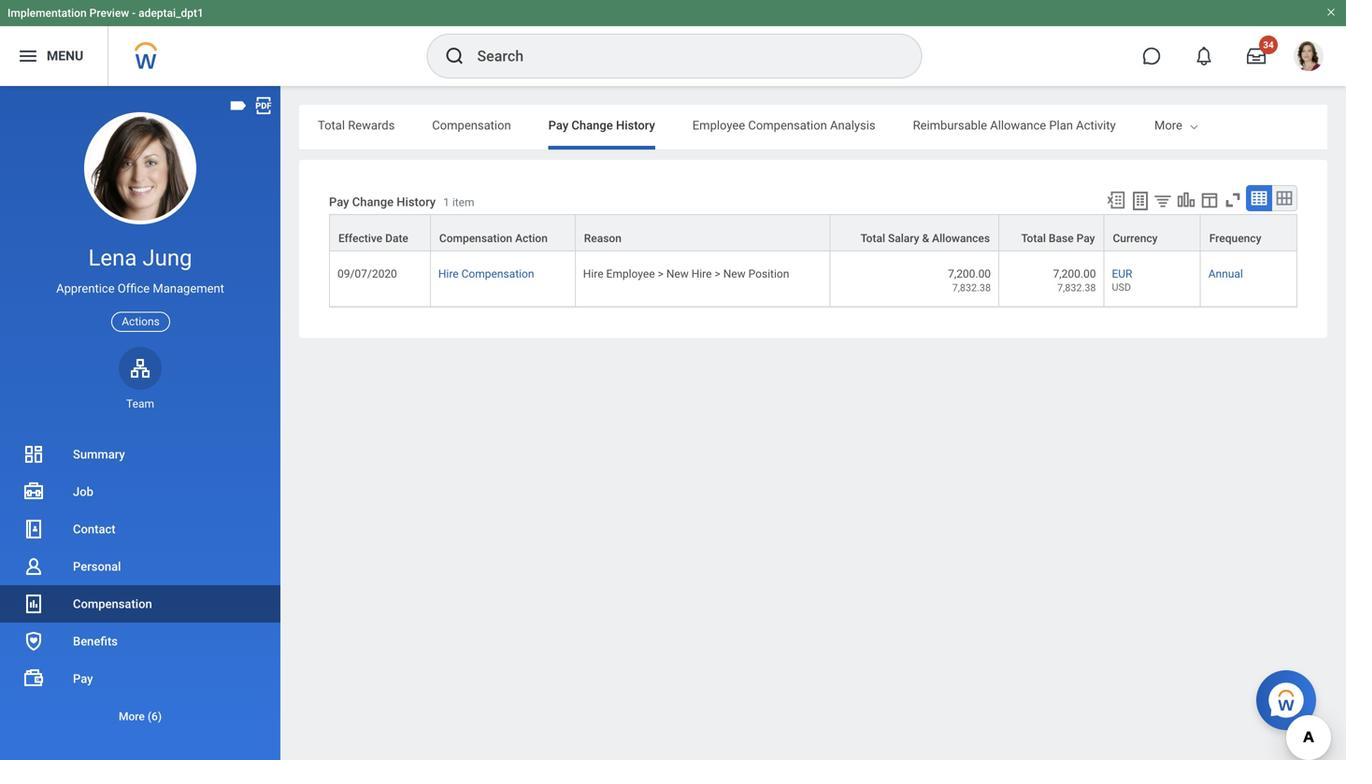 Task type: locate. For each thing, give the bounding box(es) containing it.
hire down reason popup button
[[692, 267, 712, 281]]

pay for pay
[[73, 672, 93, 686]]

1
[[443, 196, 450, 209]]

view team image
[[129, 357, 151, 379]]

0 horizontal spatial 7,200.00 7,832.38
[[948, 267, 991, 294]]

0 horizontal spatial hire
[[438, 267, 459, 281]]

employee inside row
[[606, 267, 655, 281]]

1 horizontal spatial total
[[861, 232, 885, 245]]

0 horizontal spatial total
[[318, 118, 345, 132]]

compensation inside popup button
[[439, 232, 512, 245]]

preview
[[89, 7, 129, 20]]

effective
[[338, 232, 382, 245]]

0 vertical spatial employee
[[693, 118, 745, 132]]

more inside dropdown button
[[119, 710, 145, 723]]

more
[[1155, 118, 1183, 132], [119, 710, 145, 723]]

navigation pane region
[[0, 86, 280, 760]]

1 horizontal spatial 7,200.00
[[1053, 267, 1096, 281]]

1 new from the left
[[666, 267, 689, 281]]

0 vertical spatial change
[[572, 118, 613, 132]]

more left the vesting
[[1155, 118, 1183, 132]]

history inside tab list
[[616, 118, 655, 132]]

1 horizontal spatial history
[[616, 118, 655, 132]]

summary image
[[22, 443, 45, 466]]

total base pay button
[[999, 215, 1104, 251]]

0 horizontal spatial 7,832.38
[[952, 282, 991, 294]]

2 hire from the left
[[583, 267, 604, 281]]

personal image
[[22, 555, 45, 578]]

menu
[[47, 48, 83, 64]]

summary
[[73, 447, 125, 461]]

total for total rewards
[[318, 118, 345, 132]]

2 row from the top
[[329, 252, 1298, 307]]

new
[[666, 267, 689, 281], [723, 267, 746, 281]]

change
[[572, 118, 613, 132], [352, 195, 394, 209]]

1 horizontal spatial 7,832.38
[[1057, 282, 1096, 294]]

7,832.38 left usd on the top of the page
[[1057, 282, 1096, 294]]

hire
[[438, 267, 459, 281], [583, 267, 604, 281], [692, 267, 712, 281]]

Search Workday  search field
[[477, 36, 883, 77]]

eur
[[1112, 267, 1133, 281]]

list containing summary
[[0, 436, 280, 735]]

compensation action
[[439, 232, 548, 245]]

plan
[[1049, 118, 1073, 132]]

menu banner
[[0, 0, 1346, 86]]

1 vertical spatial more
[[119, 710, 145, 723]]

1 horizontal spatial employee
[[693, 118, 745, 132]]

activity
[[1076, 118, 1116, 132]]

7,832.38 down allowances
[[952, 282, 991, 294]]

team
[[126, 397, 154, 410]]

compensation up hire compensation 'link'
[[439, 232, 512, 245]]

2 7,832.38 from the left
[[1057, 282, 1096, 294]]

-
[[132, 7, 136, 20]]

compensation
[[432, 118, 511, 132], [748, 118, 827, 132], [439, 232, 512, 245], [461, 267, 534, 281], [73, 597, 152, 611]]

history
[[616, 118, 655, 132], [397, 195, 436, 209]]

benefits link
[[0, 623, 280, 660]]

1 horizontal spatial hire
[[583, 267, 604, 281]]

total salary & allowances button
[[831, 215, 998, 251]]

pay inside pay link
[[73, 672, 93, 686]]

34
[[1263, 39, 1274, 50]]

toolbar
[[1098, 185, 1298, 214]]

action
[[515, 232, 548, 245]]

0 vertical spatial more
[[1155, 118, 1183, 132]]

7,200.00 7,832.38 down base
[[1053, 267, 1096, 294]]

employee down reason
[[606, 267, 655, 281]]

2 horizontal spatial hire
[[692, 267, 712, 281]]

apprentice office management
[[56, 282, 224, 296]]

position
[[748, 267, 789, 281]]

1 horizontal spatial more
[[1155, 118, 1183, 132]]

compensation down personal
[[73, 597, 152, 611]]

2 7,200.00 7,832.38 from the left
[[1053, 267, 1096, 294]]

0 horizontal spatial >
[[658, 267, 664, 281]]

rewards
[[348, 118, 395, 132]]

contact link
[[0, 510, 280, 548]]

1 7,832.38 from the left
[[952, 282, 991, 294]]

7,200.00 down base
[[1053, 267, 1096, 281]]

1 horizontal spatial change
[[572, 118, 613, 132]]

change for pay change history 1 item
[[352, 195, 394, 209]]

history down 'search workday' search box
[[616, 118, 655, 132]]

jung
[[142, 244, 192, 271]]

7,200.00 down allowances
[[948, 267, 991, 281]]

0 horizontal spatial history
[[397, 195, 436, 209]]

total left salary
[[861, 232, 885, 245]]

>
[[658, 267, 664, 281], [715, 267, 721, 281]]

history for pay change history 1 item
[[397, 195, 436, 209]]

change inside tab list
[[572, 118, 613, 132]]

more for more (6)
[[119, 710, 145, 723]]

1 horizontal spatial >
[[715, 267, 721, 281]]

employee
[[693, 118, 745, 132], [606, 267, 655, 281]]

history left 1
[[397, 195, 436, 209]]

new down reason popup button
[[666, 267, 689, 281]]

tag image
[[228, 95, 249, 116]]

0 horizontal spatial employee
[[606, 267, 655, 281]]

view worker - expand/collapse chart image
[[1176, 190, 1197, 210]]

7,200.00 7,832.38
[[948, 267, 991, 294], [1053, 267, 1096, 294]]

1 horizontal spatial new
[[723, 267, 746, 281]]

0 horizontal spatial 7,200.00
[[948, 267, 991, 281]]

total
[[318, 118, 345, 132], [861, 232, 885, 245], [1021, 232, 1046, 245]]

view printable version (pdf) image
[[253, 95, 274, 116]]

hire down compensation action
[[438, 267, 459, 281]]

frequency button
[[1201, 215, 1297, 251]]

1 vertical spatial history
[[397, 195, 436, 209]]

date
[[385, 232, 408, 245]]

2 horizontal spatial total
[[1021, 232, 1046, 245]]

total left base
[[1021, 232, 1046, 245]]

allowance
[[990, 118, 1046, 132]]

pay
[[548, 118, 569, 132], [329, 195, 349, 209], [1077, 232, 1095, 245], [73, 672, 93, 686]]

pay change history 1 item
[[329, 195, 474, 209]]

3 hire from the left
[[692, 267, 712, 281]]

more (6) button
[[0, 697, 280, 735]]

1 horizontal spatial 7,200.00 7,832.38
[[1053, 267, 1096, 294]]

hire for hire compensation
[[438, 267, 459, 281]]

1 vertical spatial employee
[[606, 267, 655, 281]]

history for pay change history
[[616, 118, 655, 132]]

1 vertical spatial change
[[352, 195, 394, 209]]

0 horizontal spatial change
[[352, 195, 394, 209]]

table image
[[1250, 189, 1269, 208]]

menu button
[[0, 26, 108, 86]]

vesting
[[1191, 118, 1231, 132]]

7,832.38
[[952, 282, 991, 294], [1057, 282, 1096, 294]]

0 horizontal spatial more
[[119, 710, 145, 723]]

row
[[329, 214, 1298, 252], [329, 252, 1298, 307]]

7,200.00 7,832.38 down allowances
[[948, 267, 991, 294]]

0 vertical spatial history
[[616, 118, 655, 132]]

team lena jung element
[[119, 396, 162, 411]]

by
[[1234, 118, 1247, 132]]

lena jung
[[88, 244, 192, 271]]

employee down 'search workday' search box
[[693, 118, 745, 132]]

effective date
[[338, 232, 408, 245]]

new left "position" at the top right of page
[[723, 267, 746, 281]]

adeptai_dpt1
[[138, 7, 204, 20]]

expand table image
[[1275, 189, 1294, 208]]

7,200.00
[[948, 267, 991, 281], [1053, 267, 1096, 281]]

hire down reason
[[583, 267, 604, 281]]

2 7,200.00 from the left
[[1053, 267, 1096, 281]]

1 hire from the left
[[438, 267, 459, 281]]

pay link
[[0, 660, 280, 697]]

list
[[0, 436, 280, 735]]

0 horizontal spatial new
[[666, 267, 689, 281]]

total rewards
[[318, 118, 395, 132]]

salary
[[888, 232, 919, 245]]

calendar
[[1250, 118, 1298, 132]]

tab list containing total rewards
[[299, 105, 1328, 150]]

contact image
[[22, 518, 45, 540]]

total left rewards
[[318, 118, 345, 132]]

more left (6)
[[119, 710, 145, 723]]

pay inside tab list
[[548, 118, 569, 132]]

pay inside total base pay popup button
[[1077, 232, 1095, 245]]

tab list
[[299, 105, 1328, 150]]

benefits image
[[22, 630, 45, 653]]

row containing 09/07/2020
[[329, 252, 1298, 307]]

1 row from the top
[[329, 214, 1298, 252]]



Task type: vqa. For each thing, say whether or not it's contained in the screenshot.
navigation pane region
yes



Task type: describe. For each thing, give the bounding box(es) containing it.
management
[[153, 282, 224, 296]]

compensation action button
[[431, 215, 575, 251]]

contact
[[73, 522, 116, 536]]

more (6) button
[[0, 705, 280, 728]]

export to excel image
[[1106, 190, 1127, 210]]

currency button
[[1105, 215, 1200, 251]]

apprentice
[[56, 282, 115, 296]]

benefits
[[73, 634, 118, 648]]

year
[[1301, 118, 1325, 132]]

(6)
[[148, 710, 162, 723]]

eur link
[[1112, 264, 1133, 281]]

pay image
[[22, 668, 45, 690]]

usd
[[1112, 282, 1131, 293]]

1 > from the left
[[658, 267, 664, 281]]

total salary & allowances
[[861, 232, 990, 245]]

personal
[[73, 560, 121, 574]]

future
[[1153, 118, 1188, 132]]

more (6)
[[119, 710, 162, 723]]

employee compensation analysis
[[693, 118, 876, 132]]

export to worksheets image
[[1129, 190, 1152, 212]]

job
[[73, 485, 93, 499]]

lena
[[88, 244, 137, 271]]

job image
[[22, 481, 45, 503]]

annual
[[1209, 267, 1243, 281]]

actions
[[122, 315, 160, 328]]

base
[[1049, 232, 1074, 245]]

total base pay
[[1021, 232, 1095, 245]]

hire compensation
[[438, 267, 534, 281]]

compensation inside navigation pane region
[[73, 597, 152, 611]]

reason button
[[576, 215, 830, 251]]

summary link
[[0, 436, 280, 473]]

annual link
[[1209, 267, 1243, 281]]

row containing effective date
[[329, 214, 1298, 252]]

compensation down compensation action
[[461, 267, 534, 281]]

employee inside tab list
[[693, 118, 745, 132]]

total for total salary & allowances
[[861, 232, 885, 245]]

frequency
[[1209, 232, 1262, 245]]

search image
[[444, 45, 466, 67]]

job link
[[0, 473, 280, 510]]

1 7,200.00 from the left
[[948, 267, 991, 281]]

more for more
[[1155, 118, 1183, 132]]

actions button
[[111, 312, 170, 332]]

pay change history
[[548, 118, 655, 132]]

1 7,200.00 7,832.38 from the left
[[948, 267, 991, 294]]

&
[[922, 232, 929, 245]]

implementation
[[7, 7, 87, 20]]

fullscreen image
[[1223, 190, 1243, 210]]

click to view/edit grid preferences image
[[1199, 190, 1220, 210]]

change for pay change history
[[572, 118, 613, 132]]

analysis
[[830, 118, 876, 132]]

effective date button
[[330, 215, 430, 251]]

inbox large image
[[1247, 47, 1266, 65]]

item
[[452, 196, 474, 209]]

pay for pay change history
[[548, 118, 569, 132]]

team link
[[119, 347, 162, 411]]

implementation preview -   adeptai_dpt1
[[7, 7, 204, 20]]

hire for hire employee > new hire > new position
[[583, 267, 604, 281]]

future vesting by calendar year
[[1153, 118, 1325, 132]]

compensation image
[[22, 593, 45, 615]]

34 button
[[1236, 36, 1278, 77]]

2 new from the left
[[723, 267, 746, 281]]

hire employee > new hire > new position
[[583, 267, 789, 281]]

allowances
[[932, 232, 990, 245]]

currency
[[1113, 232, 1158, 245]]

pay for pay change history 1 item
[[329, 195, 349, 209]]

2 > from the left
[[715, 267, 721, 281]]

09/07/2020
[[337, 267, 397, 281]]

office
[[118, 282, 150, 296]]

reimbursable
[[913, 118, 987, 132]]

reason
[[584, 232, 622, 245]]

hire compensation link
[[438, 267, 534, 281]]

profile logan mcneil image
[[1294, 41, 1324, 75]]

personal link
[[0, 548, 280, 585]]

select to filter grid data image
[[1153, 191, 1173, 210]]

justify image
[[17, 45, 39, 67]]

compensation link
[[0, 585, 280, 623]]

compensation left analysis
[[748, 118, 827, 132]]

compensation down search icon
[[432, 118, 511, 132]]

close environment banner image
[[1326, 7, 1337, 18]]

reimbursable allowance plan activity
[[913, 118, 1116, 132]]

total for total base pay
[[1021, 232, 1046, 245]]

notifications large image
[[1195, 47, 1213, 65]]



